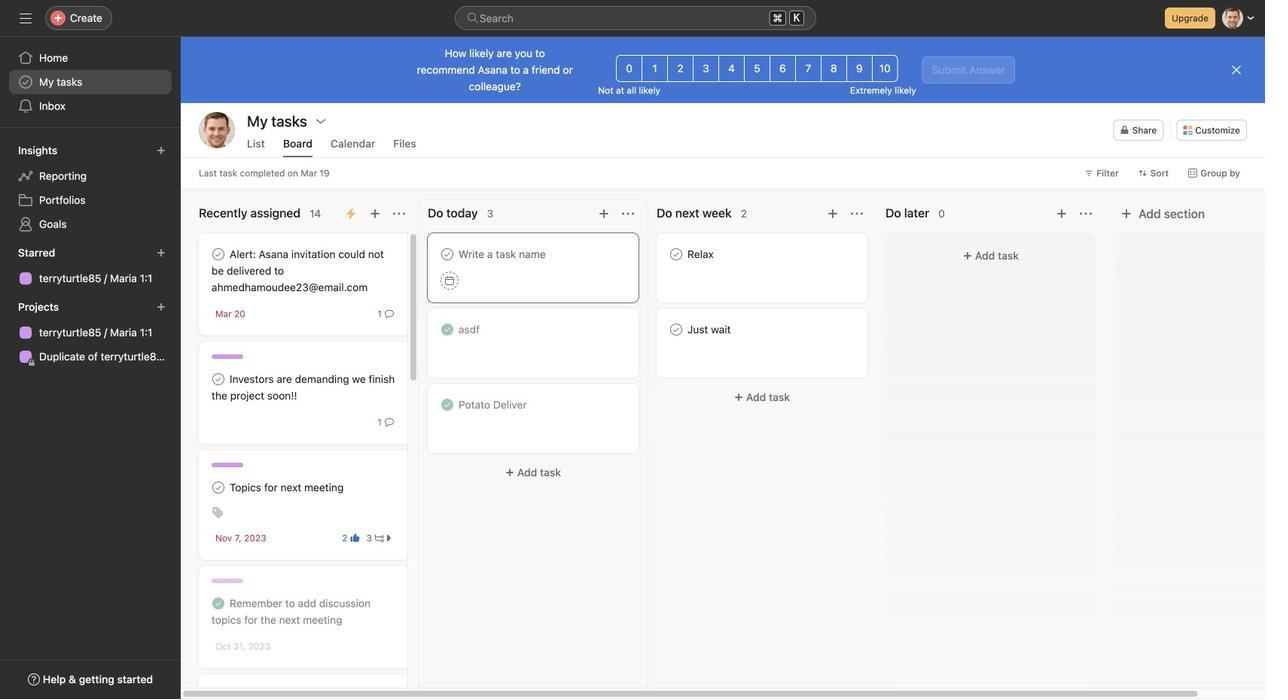 Task type: vqa. For each thing, say whether or not it's contained in the screenshot.
Add task icon
yes



Task type: describe. For each thing, give the bounding box(es) containing it.
show options image
[[315, 115, 327, 127]]

1 mark complete checkbox from the top
[[209, 479, 227, 497]]

dismiss image
[[1231, 64, 1243, 76]]

1 comment image
[[385, 310, 394, 319]]

Write a task name text field
[[441, 246, 626, 263]]

view profile settings image
[[199, 112, 235, 148]]

starred element
[[0, 240, 181, 294]]

projects element
[[0, 294, 181, 372]]

2 likes. you liked this task image
[[351, 534, 360, 543]]

1 mark complete image from the left
[[438, 246, 456, 264]]

1 add task image from the left
[[827, 208, 839, 220]]

add items to starred image
[[157, 249, 166, 258]]

new insights image
[[157, 146, 166, 155]]

1 add task image from the left
[[369, 208, 381, 220]]

2 more section actions image from the left
[[622, 208, 634, 220]]

new project or portfolio image
[[157, 303, 166, 312]]

2 mark complete checkbox from the top
[[209, 687, 227, 700]]

1 more section actions image from the left
[[393, 208, 405, 220]]

insights element
[[0, 137, 181, 240]]



Task type: locate. For each thing, give the bounding box(es) containing it.
None radio
[[616, 55, 643, 82], [667, 55, 694, 82], [693, 55, 719, 82], [719, 55, 745, 82], [744, 55, 770, 82], [795, 55, 822, 82], [821, 55, 847, 82], [616, 55, 643, 82], [667, 55, 694, 82], [693, 55, 719, 82], [719, 55, 745, 82], [744, 55, 770, 82], [795, 55, 822, 82], [821, 55, 847, 82]]

option group
[[616, 55, 898, 82]]

Mark complete checkbox
[[209, 479, 227, 497], [209, 687, 227, 700]]

0 horizontal spatial add task image
[[369, 208, 381, 220]]

Search tasks, projects, and more text field
[[455, 6, 816, 30]]

None radio
[[642, 55, 668, 82], [770, 55, 796, 82], [846, 55, 873, 82], [872, 55, 898, 82], [642, 55, 668, 82], [770, 55, 796, 82], [846, 55, 873, 82], [872, 55, 898, 82]]

add task image
[[827, 208, 839, 220], [1056, 208, 1068, 220]]

1 vertical spatial mark complete checkbox
[[209, 687, 227, 700]]

2 add task image from the left
[[598, 208, 610, 220]]

0 vertical spatial completed checkbox
[[438, 396, 456, 414]]

1 vertical spatial completed image
[[438, 396, 456, 414]]

1 horizontal spatial add task image
[[1056, 208, 1068, 220]]

completed image
[[438, 321, 456, 339], [438, 396, 456, 414], [209, 595, 227, 613]]

2 vertical spatial completed image
[[209, 595, 227, 613]]

0 horizontal spatial add task image
[[827, 208, 839, 220]]

rules for recently assigned image
[[345, 208, 357, 220]]

0 horizontal spatial more section actions image
[[393, 208, 405, 220]]

0 vertical spatial mark complete checkbox
[[209, 479, 227, 497]]

0 vertical spatial completed image
[[438, 321, 456, 339]]

1 horizontal spatial mark complete image
[[667, 246, 685, 264]]

global element
[[0, 37, 181, 127]]

1 horizontal spatial more section actions image
[[622, 208, 634, 220]]

mark complete image
[[209, 246, 227, 264], [667, 321, 685, 339], [209, 371, 227, 389], [209, 479, 227, 497], [209, 687, 227, 700]]

2 mark complete image from the left
[[667, 246, 685, 264]]

0 horizontal spatial completed checkbox
[[209, 595, 227, 613]]

Completed checkbox
[[438, 321, 456, 339]]

more section actions image
[[393, 208, 405, 220], [622, 208, 634, 220]]

None field
[[455, 6, 816, 30]]

Completed checkbox
[[438, 396, 456, 414], [209, 595, 227, 613]]

1 vertical spatial completed checkbox
[[209, 595, 227, 613]]

add task image
[[369, 208, 381, 220], [598, 208, 610, 220]]

1 horizontal spatial completed checkbox
[[438, 396, 456, 414]]

Mark complete checkbox
[[209, 246, 227, 264], [438, 246, 456, 264], [667, 246, 685, 264], [667, 321, 685, 339], [209, 371, 227, 389]]

0 horizontal spatial mark complete image
[[438, 246, 456, 264]]

2 add task image from the left
[[1056, 208, 1068, 220]]

mark complete image
[[438, 246, 456, 264], [667, 246, 685, 264]]

hide sidebar image
[[20, 12, 32, 24]]

1 horizontal spatial add task image
[[598, 208, 610, 220]]

1 comment image
[[385, 418, 394, 427]]



